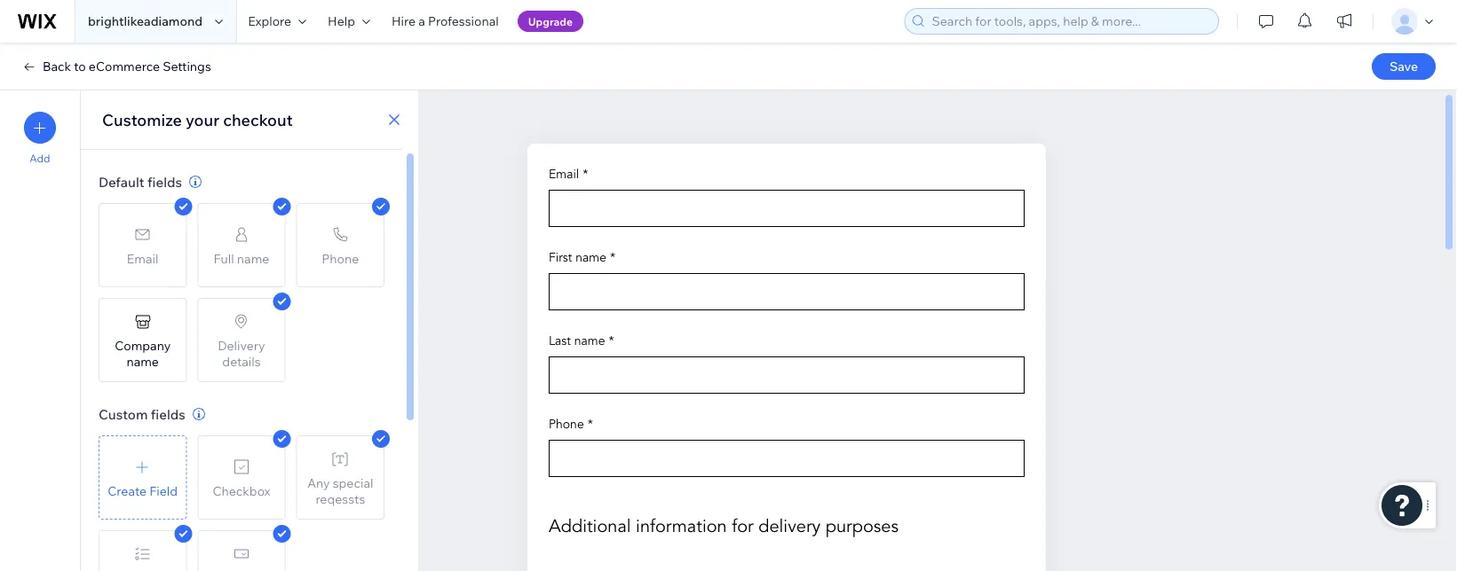Task type: vqa. For each thing, say whether or not it's contained in the screenshot.
Google in Sidebar element
no



Task type: describe. For each thing, give the bounding box(es) containing it.
customize
[[102, 110, 182, 130]]

hire a professional link
[[381, 0, 509, 43]]

brightlikeadiamond
[[88, 13, 203, 29]]

Search for tools, apps, help & more... field
[[927, 9, 1213, 34]]

save button
[[1372, 53, 1436, 80]]

custom
[[99, 406, 148, 423]]

default fields
[[99, 174, 182, 190]]

field
[[149, 483, 178, 499]]

add
[[30, 152, 50, 165]]

hire a professional
[[392, 13, 499, 29]]

help button
[[317, 0, 381, 43]]

back
[[43, 59, 71, 74]]

to
[[74, 59, 86, 74]]

ecommerce
[[89, 59, 160, 74]]

default
[[99, 174, 144, 190]]

name
[[126, 354, 159, 369]]

explore
[[248, 13, 291, 29]]

upgrade
[[528, 15, 573, 28]]

back to ecommerce settings button
[[21, 59, 211, 75]]



Task type: locate. For each thing, give the bounding box(es) containing it.
professional
[[428, 13, 499, 29]]

back to ecommerce settings
[[43, 59, 211, 74]]

fields
[[147, 174, 182, 190], [151, 406, 185, 423]]

settings
[[163, 59, 211, 74]]

fields for default fields
[[147, 174, 182, 190]]

create field button
[[99, 436, 187, 520]]

add button
[[24, 112, 56, 165]]

a
[[418, 13, 425, 29]]

hire
[[392, 13, 416, 29]]

fields for custom fields
[[151, 406, 185, 423]]

0 vertical spatial fields
[[147, 174, 182, 190]]

your
[[186, 110, 219, 130]]

create field
[[108, 483, 178, 499]]

create
[[108, 483, 147, 499]]

fields right the default
[[147, 174, 182, 190]]

customize your checkout
[[102, 110, 293, 130]]

help
[[328, 13, 355, 29]]

upgrade button
[[517, 11, 583, 32]]

custom fields
[[99, 406, 185, 423]]

fields right custom
[[151, 406, 185, 423]]

company
[[115, 338, 171, 353]]

company name
[[115, 338, 171, 369]]

1 vertical spatial fields
[[151, 406, 185, 423]]

save
[[1389, 59, 1418, 74]]

checkout
[[223, 110, 293, 130]]



